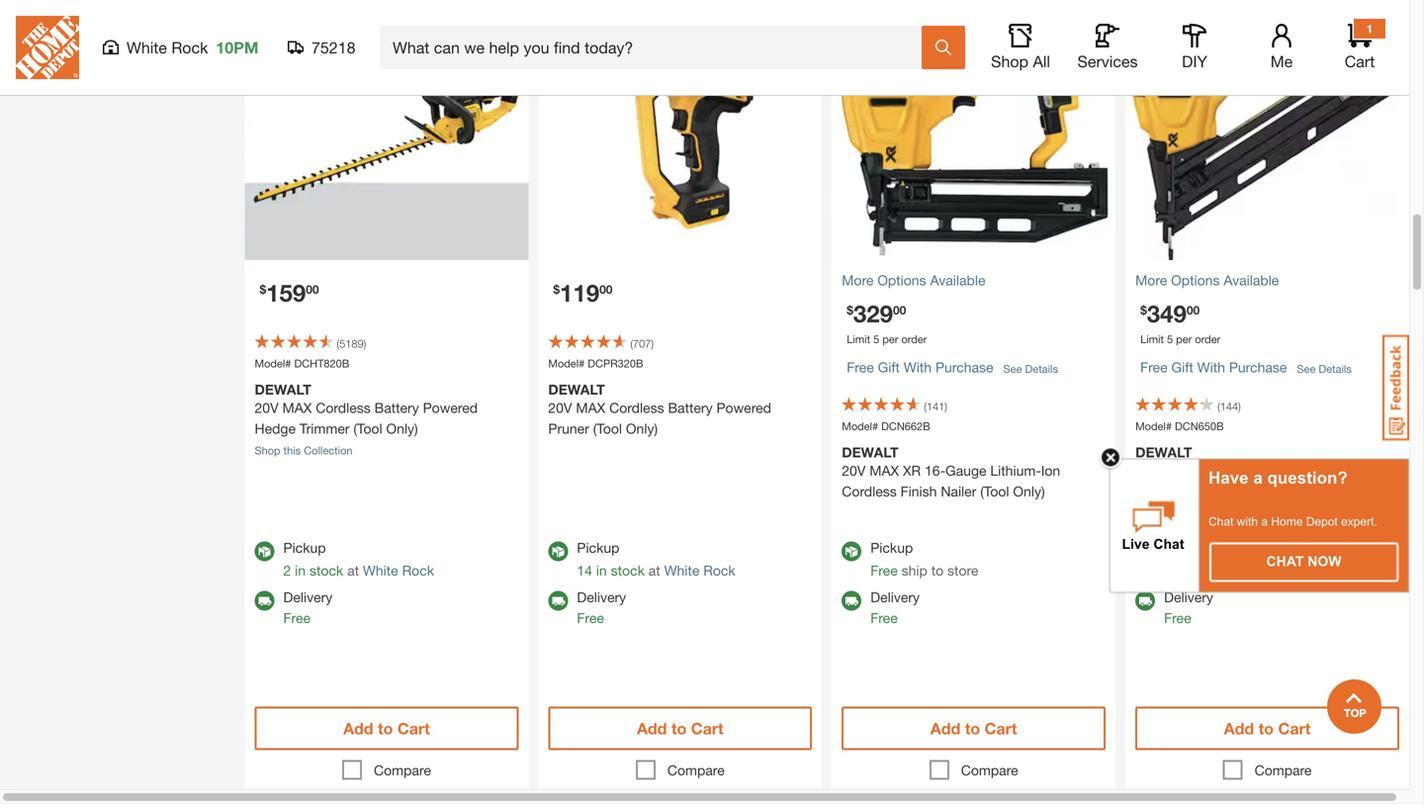 Task type: locate. For each thing, give the bounding box(es) containing it.
angled
[[1181, 483, 1224, 500]]

white for 159
[[363, 563, 398, 579]]

20v max xr 16-gauge lithium-ion cordless finish nailer (tool only) image
[[832, 0, 1116, 260]]

at inside pickup 14 in stock at white rock
[[649, 563, 661, 579]]

2 xr from the left
[[1197, 463, 1215, 479]]

delivery free down pickup ship to store
[[1165, 589, 1214, 626]]

( up dcn662b
[[924, 400, 927, 413]]

0 horizontal spatial limit
[[847, 333, 871, 346]]

1 horizontal spatial available shipping image
[[549, 591, 568, 611]]

dewalt 20v max xr 16-gauge lithium-ion cordless finish nailer (tool only)
[[842, 444, 1061, 500]]

pickup inside pickup ship to store
[[1165, 540, 1207, 556]]

gauge left angled
[[1136, 483, 1177, 500]]

159
[[266, 279, 306, 307]]

order down $ 329 00
[[902, 333, 928, 346]]

model# left dcht820b
[[255, 357, 291, 370]]

limit 5 per order
[[847, 333, 928, 346], [1141, 333, 1221, 346]]

0 horizontal spatial at
[[347, 563, 359, 579]]

0 horizontal spatial ship
[[902, 563, 928, 579]]

stock inside pickup 2 in stock at white rock
[[310, 563, 344, 579]]

0 vertical spatial shop
[[992, 52, 1029, 71]]

nailer up home
[[1269, 483, 1304, 500]]

2 available shipping image from the left
[[549, 591, 568, 611]]

powered
[[423, 400, 478, 416], [717, 400, 772, 416]]

diy
[[1183, 52, 1208, 71]]

1 horizontal spatial gift
[[1172, 359, 1194, 376]]

3 pickup from the left
[[871, 540, 914, 556]]

1 vertical spatial shop
[[255, 444, 281, 457]]

xr inside dewalt 20v max xr lithium-ion cordless 15- gauge angled finish nailer (tool only)
[[1197, 463, 1215, 479]]

free gift with purchase button up ( 141 )
[[847, 348, 994, 388]]

0 horizontal spatial finish
[[901, 483, 938, 500]]

white right 2
[[363, 563, 398, 579]]

dewalt for dewalt 20v max cordless battery powered hedge trimmer (tool only) shop this collection
[[255, 382, 312, 398]]

( up dcn650b
[[1218, 400, 1221, 413]]

limit down 349
[[1141, 333, 1165, 346]]

home
[[1272, 515, 1304, 528]]

1 horizontal spatial ship
[[1196, 563, 1222, 579]]

rock inside pickup 2 in stock at white rock
[[402, 563, 434, 579]]

4 compare from the left
[[1255, 763, 1313, 779]]

delivery for free
[[871, 589, 920, 606]]

pickup up 2
[[284, 540, 326, 556]]

ion inside dewalt 20v max xr 16-gauge lithium-ion cordless finish nailer (tool only)
[[1042, 463, 1061, 479]]

dewalt down 'model# dcht820b' at the left of page
[[255, 382, 312, 398]]

dewalt 20v max xr lithium-ion cordless 15- gauge angled finish nailer (tool only)
[[1136, 444, 1373, 500]]

1 horizontal spatial available for pickup image
[[842, 542, 862, 562]]

free gift with purchase button up 144
[[1141, 348, 1288, 388]]

rock inside pickup 14 in stock at white rock
[[704, 563, 736, 579]]

with
[[904, 359, 932, 376], [1198, 359, 1226, 376]]

free inside pickup free ship to store
[[871, 563, 898, 579]]

nailer
[[941, 483, 977, 500], [1269, 483, 1304, 500]]

2 see from the left
[[1298, 363, 1316, 375]]

2 available for pickup image from the left
[[1136, 542, 1156, 562]]

1 lithium- from the left
[[991, 463, 1042, 479]]

white inside pickup 2 in stock at white rock
[[363, 563, 398, 579]]

finish
[[901, 483, 938, 500], [1228, 483, 1265, 500]]

gauge down ( 141 )
[[946, 463, 987, 479]]

(tool
[[354, 421, 383, 437], [593, 421, 622, 437], [981, 483, 1010, 500], [1308, 483, 1337, 500]]

stock right 2
[[310, 563, 344, 579]]

purchase
[[936, 359, 994, 376], [1230, 359, 1288, 376]]

3 delivery from the left
[[871, 589, 920, 606]]

dewalt for dewalt 20v max xr lithium-ion cordless 15- gauge angled finish nailer (tool only)
[[1136, 444, 1193, 461]]

(tool inside dewalt 20v max xr 16-gauge lithium-ion cordless finish nailer (tool only)
[[981, 483, 1010, 500]]

dewalt inside dewalt 20v max xr lithium-ion cordless 15- gauge angled finish nailer (tool only)
[[1136, 444, 1193, 461]]

$
[[260, 283, 266, 296], [554, 283, 560, 296], [847, 303, 854, 317], [1141, 303, 1148, 317]]

2 horizontal spatial white
[[665, 563, 700, 579]]

1 horizontal spatial store
[[1242, 563, 1273, 579]]

battery
[[375, 400, 419, 416], [668, 400, 713, 416]]

gift down $ 329 00
[[878, 359, 900, 376]]

1 horizontal spatial limit 5 per order
[[1141, 333, 1221, 346]]

lithium-
[[991, 463, 1042, 479], [1219, 463, 1270, 479]]

1 available for pickup image from the left
[[255, 542, 275, 562]]

1 nailer from the left
[[941, 483, 977, 500]]

1 horizontal spatial with
[[1198, 359, 1226, 376]]

options for 349
[[1172, 272, 1221, 289]]

0 horizontal spatial gauge
[[946, 463, 987, 479]]

4 delivery from the left
[[1165, 589, 1214, 606]]

pickup inside pickup free ship to store
[[871, 540, 914, 556]]

4 pickup from the left
[[1165, 540, 1207, 556]]

delivery for 2
[[284, 589, 333, 606]]

delivery down 2
[[284, 589, 333, 606]]

white rock link for 119
[[665, 563, 736, 579]]

0 vertical spatial a
[[1254, 469, 1263, 487]]

4 add from the left
[[1225, 720, 1255, 738]]

have
[[1209, 469, 1249, 487]]

add to cart for pickup free ship to store
[[931, 720, 1018, 738]]

order down $ 349 00
[[1196, 333, 1221, 346]]

per
[[883, 333, 899, 346], [1177, 333, 1193, 346]]

2 store from the left
[[1242, 563, 1273, 579]]

only) inside "dewalt 20v max cordless battery powered hedge trimmer (tool only) shop this collection"
[[386, 421, 418, 437]]

1 horizontal spatial limit
[[1141, 333, 1165, 346]]

model# dcpr320b
[[549, 357, 644, 370]]

0 horizontal spatial more options available link
[[842, 270, 1106, 291]]

1 horizontal spatial finish
[[1228, 483, 1265, 500]]

2 purchase from the left
[[1230, 359, 1288, 376]]

stock for 159
[[310, 563, 344, 579]]

0 horizontal spatial store
[[948, 563, 979, 579]]

( up dcht820b
[[337, 338, 340, 350]]

0 horizontal spatial more
[[842, 272, 874, 289]]

finish up with
[[1228, 483, 1265, 500]]

2 options from the left
[[1172, 272, 1221, 289]]

white for 119
[[665, 563, 700, 579]]

1 horizontal spatial xr
[[1197, 463, 1215, 479]]

1 horizontal spatial white
[[363, 563, 398, 579]]

more options available up $ 329 00
[[842, 272, 986, 289]]

0 horizontal spatial nailer
[[941, 483, 977, 500]]

1 options from the left
[[878, 272, 927, 289]]

0 horizontal spatial free gift with purchase button
[[847, 348, 994, 388]]

dewalt 20v max cordless battery powered hedge trimmer (tool only) shop this collection
[[255, 382, 478, 457]]

dcpr320b
[[588, 357, 644, 370]]

free gift with purchase see details up ( 144 )
[[1141, 359, 1353, 376]]

free gift with purchase see details
[[847, 359, 1059, 376], [1141, 359, 1353, 376]]

dewalt down model# dcpr320b
[[549, 382, 605, 398]]

707
[[633, 338, 651, 350]]

2 delivery from the left
[[577, 589, 627, 606]]

( up dcpr320b
[[631, 338, 633, 350]]

gauge
[[946, 463, 987, 479], [1136, 483, 1177, 500]]

0 horizontal spatial powered
[[423, 400, 478, 416]]

1 see details button from the left
[[1004, 351, 1059, 388]]

cordless down model# dcn662b
[[842, 483, 897, 500]]

store
[[948, 563, 979, 579], [1242, 563, 1273, 579]]

delivery
[[284, 589, 333, 606], [577, 589, 627, 606], [871, 589, 920, 606], [1165, 589, 1214, 606]]

available for pickup image for pickup ship to store
[[1136, 542, 1156, 562]]

with for 349
[[1198, 359, 1226, 376]]

stock inside pickup 14 in stock at white rock
[[611, 563, 645, 579]]

2 add to cart button from the left
[[549, 707, 813, 751]]

1 store from the left
[[948, 563, 979, 579]]

)
[[364, 338, 366, 350], [651, 338, 654, 350], [945, 400, 948, 413], [1239, 400, 1242, 413]]

1 gift from the left
[[878, 359, 900, 376]]

cart
[[1346, 52, 1376, 71], [398, 720, 430, 738], [691, 720, 724, 738], [985, 720, 1018, 738], [1279, 720, 1312, 738]]

battery inside dewalt 20v max cordless battery powered pruner (tool only)
[[668, 400, 713, 416]]

delivery down "14"
[[577, 589, 627, 606]]

20v max cordless battery powered pruner (tool only) image
[[539, 0, 823, 260]]

2 in from the left
[[597, 563, 607, 579]]

xr left 16-
[[903, 463, 921, 479]]

per down $ 349 00
[[1177, 333, 1193, 346]]

add
[[343, 720, 374, 738], [637, 720, 667, 738], [931, 720, 961, 738], [1225, 720, 1255, 738]]

at
[[347, 563, 359, 579], [649, 563, 661, 579]]

nailer down 16-
[[941, 483, 977, 500]]

max inside dewalt 20v max xr 16-gauge lithium-ion cordless finish nailer (tool only)
[[870, 463, 900, 479]]

gift
[[878, 359, 900, 376], [1172, 359, 1194, 376]]

ion
[[1042, 463, 1061, 479], [1270, 463, 1289, 479]]

pickup up "14"
[[577, 540, 620, 556]]

What can we help you find today? search field
[[393, 27, 921, 68]]

1 in from the left
[[295, 563, 306, 579]]

finish inside dewalt 20v max xr 16-gauge lithium-ion cordless finish nailer (tool only)
[[901, 483, 938, 500]]

more options available link for 349
[[1136, 270, 1400, 291]]

0 horizontal spatial available for pickup image
[[255, 542, 275, 562]]

20v for dewalt 20v max cordless battery powered hedge trimmer (tool only) shop this collection
[[255, 400, 279, 416]]

add to cart button for pickup 2 in stock at white rock
[[255, 707, 519, 751]]

5 down $ 329 00
[[874, 333, 880, 346]]

more up 329
[[842, 272, 874, 289]]

1 horizontal spatial details
[[1319, 363, 1353, 375]]

1 details from the left
[[1026, 363, 1059, 375]]

pickup inside pickup 14 in stock at white rock
[[577, 540, 620, 556]]

max
[[283, 400, 312, 416], [576, 400, 606, 416], [870, 463, 900, 479], [1164, 463, 1193, 479]]

$ inside $ 159 00
[[260, 283, 266, 296]]

1 5 from the left
[[874, 333, 880, 346]]

dewalt down model# dcn650b
[[1136, 444, 1193, 461]]

20v for dewalt 20v max cordless battery powered pruner (tool only)
[[549, 400, 572, 416]]

1 see from the left
[[1004, 363, 1023, 375]]

white inside pickup 14 in stock at white rock
[[665, 563, 700, 579]]

dewalt
[[255, 382, 312, 398], [549, 382, 605, 398], [842, 444, 899, 461], [1136, 444, 1193, 461]]

2 pickup from the left
[[577, 540, 620, 556]]

0 horizontal spatial xr
[[903, 463, 921, 479]]

2 ship from the left
[[1196, 563, 1222, 579]]

2 details from the left
[[1319, 363, 1353, 375]]

free for available shipping image for 329
[[871, 610, 898, 626]]

available shipping image for 349
[[1136, 591, 1156, 611]]

0 horizontal spatial white
[[127, 38, 167, 57]]

with up ( 141 )
[[904, 359, 932, 376]]

$ 329 00
[[847, 299, 907, 328]]

powered for dewalt 20v max cordless battery powered pruner (tool only)
[[717, 400, 772, 416]]

model# dcht820b
[[255, 357, 350, 370]]

( for 144
[[1218, 400, 1221, 413]]

0 horizontal spatial lithium-
[[991, 463, 1042, 479]]

in for 159
[[295, 563, 306, 579]]

1 limit from the left
[[847, 333, 871, 346]]

1 add from the left
[[343, 720, 374, 738]]

max inside dewalt 20v max cordless battery powered pruner (tool only)
[[576, 400, 606, 416]]

a right with
[[1262, 515, 1269, 528]]

3 add to cart from the left
[[931, 720, 1018, 738]]

(tool inside "dewalt 20v max cordless battery powered hedge trimmer (tool only) shop this collection"
[[354, 421, 383, 437]]

shop left all
[[992, 52, 1029, 71]]

feedback link image
[[1383, 334, 1410, 441]]

nailer inside dewalt 20v max xr 16-gauge lithium-ion cordless finish nailer (tool only)
[[941, 483, 977, 500]]

1 powered from the left
[[423, 400, 478, 416]]

free gift with purchase see details for 329
[[847, 359, 1059, 376]]

xr
[[903, 463, 921, 479], [1197, 463, 1215, 479]]

2 stock from the left
[[611, 563, 645, 579]]

3 compare from the left
[[962, 763, 1019, 779]]

4 add to cart from the left
[[1225, 720, 1312, 738]]

20v for dewalt 20v max xr lithium-ion cordless 15- gauge angled finish nailer (tool only)
[[1136, 463, 1160, 479]]

1 horizontal spatial order
[[1196, 333, 1221, 346]]

at inside pickup 2 in stock at white rock
[[347, 563, 359, 579]]

( 144 )
[[1218, 400, 1242, 413]]

available for pickup image
[[255, 542, 275, 562], [1136, 542, 1156, 562]]

0 horizontal spatial gift
[[878, 359, 900, 376]]

1 horizontal spatial powered
[[717, 400, 772, 416]]

lithium- right 16-
[[991, 463, 1042, 479]]

max for gauge
[[1164, 463, 1193, 479]]

stock right "14"
[[611, 563, 645, 579]]

more
[[842, 272, 874, 289], [1136, 272, 1168, 289]]

dcn662b
[[882, 420, 931, 433]]

depot
[[1307, 515, 1339, 528]]

1 horizontal spatial more
[[1136, 272, 1168, 289]]

delivery free down 2
[[284, 589, 333, 626]]

in inside pickup 2 in stock at white rock
[[295, 563, 306, 579]]

1 horizontal spatial see details button
[[1298, 351, 1353, 388]]

store inside pickup ship to store
[[1242, 563, 1273, 579]]

limit down 329
[[847, 333, 871, 346]]

in right 2
[[295, 563, 306, 579]]

1 more from the left
[[842, 272, 874, 289]]

1 more options available from the left
[[842, 272, 986, 289]]

0 horizontal spatial details
[[1026, 363, 1059, 375]]

pickup inside pickup 2 in stock at white rock
[[284, 540, 326, 556]]

available for pickup image left pickup free ship to store
[[842, 542, 862, 562]]

1 available from the left
[[931, 272, 986, 289]]

pickup for 14
[[577, 540, 620, 556]]

(tool inside dewalt 20v max xr lithium-ion cordless 15- gauge angled finish nailer (tool only)
[[1308, 483, 1337, 500]]

max inside dewalt 20v max xr lithium-ion cordless 15- gauge angled finish nailer (tool only)
[[1164, 463, 1193, 479]]

1 horizontal spatial available shipping image
[[1136, 591, 1156, 611]]

delivery down pickup ship to store
[[1165, 589, 1214, 606]]

dewalt inside dewalt 20v max xr 16-gauge lithium-ion cordless finish nailer (tool only)
[[842, 444, 899, 461]]

add for free
[[931, 720, 961, 738]]

0 horizontal spatial available
[[931, 272, 986, 289]]

in for 119
[[597, 563, 607, 579]]

0 horizontal spatial free gift with purchase see details
[[847, 359, 1059, 376]]

more up 349
[[1136, 272, 1168, 289]]

limit for 349
[[1141, 333, 1165, 346]]

available for 349
[[1224, 272, 1280, 289]]

20v
[[255, 400, 279, 416], [549, 400, 572, 416], [842, 463, 866, 479], [1136, 463, 1160, 479]]

1 available for pickup image from the left
[[549, 542, 568, 562]]

0 horizontal spatial available shipping image
[[842, 591, 862, 611]]

model# left dcn662b
[[842, 420, 879, 433]]

pickup for ship
[[1165, 540, 1207, 556]]

with up 144
[[1198, 359, 1226, 376]]

) up dewalt 20v max cordless battery powered pruner (tool only)
[[651, 338, 654, 350]]

( for 5189
[[337, 338, 340, 350]]

pickup free ship to store
[[871, 540, 979, 579]]

00
[[306, 283, 319, 296], [600, 283, 613, 296], [894, 303, 907, 317], [1187, 303, 1200, 317]]

2 more options available from the left
[[1136, 272, 1280, 289]]

2 5 from the left
[[1168, 333, 1174, 346]]

in
[[295, 563, 306, 579], [597, 563, 607, 579]]

2 per from the left
[[1177, 333, 1193, 346]]

cordless up trimmer at the bottom of the page
[[316, 400, 371, 416]]

1 add to cart button from the left
[[255, 707, 519, 751]]

3 add from the left
[[931, 720, 961, 738]]

1 purchase from the left
[[936, 359, 994, 376]]

0 horizontal spatial ion
[[1042, 463, 1061, 479]]

dewalt down model# dcn662b
[[842, 444, 899, 461]]

( for 141
[[924, 400, 927, 413]]

2 available from the left
[[1224, 272, 1280, 289]]

2 available shipping image from the left
[[1136, 591, 1156, 611]]

1 finish from the left
[[901, 483, 938, 500]]

( 707 )
[[631, 338, 654, 350]]

shop down the hedge at the left bottom of the page
[[255, 444, 281, 457]]

1 per from the left
[[883, 333, 899, 346]]

$ inside $ 119 00
[[554, 283, 560, 296]]

1 stock from the left
[[310, 563, 344, 579]]

00 for 159
[[306, 283, 319, 296]]

2 limit from the left
[[1141, 333, 1165, 346]]

details
[[1026, 363, 1059, 375], [1319, 363, 1353, 375]]

20v inside "dewalt 20v max cordless battery powered hedge trimmer (tool only) shop this collection"
[[255, 400, 279, 416]]

model#
[[255, 357, 291, 370], [549, 357, 585, 370], [842, 420, 879, 433], [1136, 420, 1173, 433]]

1 free gift with purchase see details from the left
[[847, 359, 1059, 376]]

2 with from the left
[[1198, 359, 1226, 376]]

1 delivery free from the left
[[284, 589, 333, 626]]

model# for model# dcn650b
[[1136, 420, 1173, 433]]

2 lithium- from the left
[[1219, 463, 1270, 479]]

more options available
[[842, 272, 986, 289], [1136, 272, 1280, 289]]

1 horizontal spatial free gift with purchase button
[[1141, 348, 1288, 388]]

at right "14"
[[649, 563, 661, 579]]

xr for 349
[[1197, 463, 1215, 479]]

1 horizontal spatial stock
[[611, 563, 645, 579]]

1 horizontal spatial more options available
[[1136, 272, 1280, 289]]

1 white rock link from the left
[[363, 563, 434, 579]]

per for 349
[[1177, 333, 1193, 346]]

1 horizontal spatial in
[[597, 563, 607, 579]]

to
[[932, 563, 944, 579], [1226, 563, 1238, 579], [378, 720, 393, 738], [672, 720, 687, 738], [966, 720, 981, 738], [1259, 720, 1275, 738]]

1 xr from the left
[[903, 463, 921, 479]]

2 limit 5 per order from the left
[[1141, 333, 1221, 346]]

pickup down dewalt 20v max xr 16-gauge lithium-ion cordless finish nailer (tool only)
[[871, 540, 914, 556]]

1 available shipping image from the left
[[842, 591, 862, 611]]

cordless
[[316, 400, 371, 416], [610, 400, 665, 416], [1293, 463, 1348, 479], [842, 483, 897, 500]]

0 horizontal spatial see
[[1004, 363, 1023, 375]]

max down model# dcn662b
[[870, 463, 900, 479]]

available shipping image for 119
[[549, 591, 568, 611]]

2 order from the left
[[1196, 333, 1221, 346]]

available
[[931, 272, 986, 289], [1224, 272, 1280, 289]]

powered inside dewalt 20v max cordless battery powered pruner (tool only)
[[717, 400, 772, 416]]

2 battery from the left
[[668, 400, 713, 416]]

max for only)
[[576, 400, 606, 416]]

cordless inside dewalt 20v max cordless battery powered pruner (tool only)
[[610, 400, 665, 416]]

4 delivery free from the left
[[1165, 589, 1214, 626]]

2 at from the left
[[649, 563, 661, 579]]

0 horizontal spatial with
[[904, 359, 932, 376]]

0 horizontal spatial purchase
[[936, 359, 994, 376]]

(
[[337, 338, 340, 350], [631, 338, 633, 350], [924, 400, 927, 413], [1218, 400, 1221, 413]]

$ for 159
[[260, 283, 266, 296]]

2 see details button from the left
[[1298, 351, 1353, 388]]

20v inside dewalt 20v max cordless battery powered pruner (tool only)
[[549, 400, 572, 416]]

1 horizontal spatial purchase
[[1230, 359, 1288, 376]]

delivery free down "14"
[[577, 589, 627, 626]]

0 horizontal spatial 5
[[874, 333, 880, 346]]

0 horizontal spatial battery
[[375, 400, 419, 416]]

2 delivery free from the left
[[577, 589, 627, 626]]

a
[[1254, 469, 1263, 487], [1262, 515, 1269, 528]]

1 order from the left
[[902, 333, 928, 346]]

max up pruner
[[576, 400, 606, 416]]

1 compare from the left
[[374, 763, 431, 779]]

dewalt inside dewalt 20v max cordless battery powered pruner (tool only)
[[549, 382, 605, 398]]

20v inside dewalt 20v max xr 16-gauge lithium-ion cordless finish nailer (tool only)
[[842, 463, 866, 479]]

00 inside $ 159 00
[[306, 283, 319, 296]]

more options available link
[[842, 270, 1106, 291], [1136, 270, 1400, 291]]

compare for pickup 2 in stock at white rock
[[374, 763, 431, 779]]

xr up angled
[[1197, 463, 1215, 479]]

options up $ 349 00
[[1172, 272, 1221, 289]]

details for 329
[[1026, 363, 1059, 375]]

$ 159 00
[[260, 279, 319, 307]]

powered for dewalt 20v max cordless battery powered hedge trimmer (tool only) shop this collection
[[423, 400, 478, 416]]

) up dewalt 20v max xr lithium-ion cordless 15- gauge angled finish nailer (tool only)
[[1239, 400, 1242, 413]]

with for 329
[[904, 359, 932, 376]]

20v down model# dcn650b
[[1136, 463, 1160, 479]]

2 gift from the left
[[1172, 359, 1194, 376]]

1 horizontal spatial see
[[1298, 363, 1316, 375]]

cordless inside dewalt 20v max xr lithium-ion cordless 15- gauge angled finish nailer (tool only)
[[1293, 463, 1348, 479]]

0 horizontal spatial white rock link
[[363, 563, 434, 579]]

1 at from the left
[[347, 563, 359, 579]]

max up the hedge at the left bottom of the page
[[283, 400, 312, 416]]

per down $ 329 00
[[883, 333, 899, 346]]

free for available shipping image corresponding to 349
[[1165, 610, 1192, 626]]

question?
[[1268, 469, 1349, 487]]

1 delivery from the left
[[284, 589, 333, 606]]

gift down $ 349 00
[[1172, 359, 1194, 376]]

00 inside $ 329 00
[[894, 303, 907, 317]]

xr inside dewalt 20v max xr 16-gauge lithium-ion cordless finish nailer (tool only)
[[903, 463, 921, 479]]

lithium- up angled
[[1219, 463, 1270, 479]]

rock for 159
[[402, 563, 434, 579]]

(tool inside dewalt 20v max cordless battery powered pruner (tool only)
[[593, 421, 622, 437]]

1 horizontal spatial available for pickup image
[[1136, 542, 1156, 562]]

available shipping image
[[255, 591, 275, 611], [549, 591, 568, 611]]

1 horizontal spatial options
[[1172, 272, 1221, 289]]

1 more options available link from the left
[[842, 270, 1106, 291]]

3 delivery free from the left
[[871, 589, 920, 626]]

1 horizontal spatial shop
[[992, 52, 1029, 71]]

20v max cordless battery powered hedge trimmer (tool only) image
[[245, 0, 529, 260], [245, 0, 529, 260]]

1 horizontal spatial lithium-
[[1219, 463, 1270, 479]]

1 vertical spatial gauge
[[1136, 483, 1177, 500]]

2 compare from the left
[[668, 763, 725, 779]]

144
[[1221, 400, 1239, 413]]

pickup 14 in stock at white rock
[[577, 540, 736, 579]]

1 add to cart from the left
[[343, 720, 430, 738]]

1 free gift with purchase button from the left
[[847, 348, 994, 388]]

me
[[1271, 52, 1294, 71]]

0 horizontal spatial shop
[[255, 444, 281, 457]]

1 horizontal spatial gauge
[[1136, 483, 1177, 500]]

2 more from the left
[[1136, 272, 1168, 289]]

available for 329
[[931, 272, 986, 289]]

available for pickup image left pickup 14 in stock at white rock
[[549, 542, 568, 562]]

1 horizontal spatial rock
[[402, 563, 434, 579]]

see details button for 349
[[1298, 351, 1353, 388]]

limit 5 per order down $ 349 00
[[1141, 333, 1221, 346]]

5 down $ 349 00
[[1168, 333, 1174, 346]]

order
[[902, 333, 928, 346], [1196, 333, 1221, 346]]

nailer inside dewalt 20v max xr lithium-ion cordless 15- gauge angled finish nailer (tool only)
[[1269, 483, 1304, 500]]

1 horizontal spatial white rock link
[[665, 563, 736, 579]]

2 nailer from the left
[[1269, 483, 1304, 500]]

0 horizontal spatial options
[[878, 272, 927, 289]]

0 horizontal spatial stock
[[310, 563, 344, 579]]

2 add from the left
[[637, 720, 667, 738]]

finish down 16-
[[901, 483, 938, 500]]

see details button
[[1004, 351, 1059, 388], [1298, 351, 1353, 388]]

2 free gift with purchase see details from the left
[[1141, 359, 1353, 376]]

1 battery from the left
[[375, 400, 419, 416]]

0 horizontal spatial per
[[883, 333, 899, 346]]

available shipping image
[[842, 591, 862, 611], [1136, 591, 1156, 611]]

0 horizontal spatial rock
[[172, 38, 208, 57]]

1 horizontal spatial 5
[[1168, 333, 1174, 346]]

powered inside "dewalt 20v max cordless battery powered hedge trimmer (tool only) shop this collection"
[[423, 400, 478, 416]]

gift for 329
[[878, 359, 900, 376]]

$ for 119
[[554, 283, 560, 296]]

to inside pickup free ship to store
[[932, 563, 944, 579]]

shop all button
[[990, 24, 1053, 71]]

dewalt inside "dewalt 20v max cordless battery powered hedge trimmer (tool only) shop this collection"
[[255, 382, 312, 398]]

pickup
[[284, 540, 326, 556], [577, 540, 620, 556], [871, 540, 914, 556], [1165, 540, 1207, 556]]

1 available shipping image from the left
[[255, 591, 275, 611]]

add to cart
[[343, 720, 430, 738], [637, 720, 724, 738], [931, 720, 1018, 738], [1225, 720, 1312, 738]]

3 add to cart button from the left
[[842, 707, 1106, 751]]

2 horizontal spatial rock
[[704, 563, 736, 579]]

1 horizontal spatial at
[[649, 563, 661, 579]]

2 finish from the left
[[1228, 483, 1265, 500]]

delivery down pickup free ship to store
[[871, 589, 920, 606]]

0 horizontal spatial more options available
[[842, 272, 986, 289]]

limit 5 per order down $ 329 00
[[847, 333, 928, 346]]

2 white rock link from the left
[[665, 563, 736, 579]]

available for pickup image for 14 in stock
[[549, 542, 568, 562]]

1 horizontal spatial battery
[[668, 400, 713, 416]]

$ inside $ 329 00
[[847, 303, 854, 317]]

1 horizontal spatial available
[[1224, 272, 1280, 289]]

00 inside $ 349 00
[[1187, 303, 1200, 317]]

delivery free down pickup free ship to store
[[871, 589, 920, 626]]

options up $ 329 00
[[878, 272, 927, 289]]

free gift with purchase see details up ( 141 )
[[847, 359, 1059, 376]]

model# left dcpr320b
[[549, 357, 585, 370]]

pickup down angled
[[1165, 540, 1207, 556]]

2 ion from the left
[[1270, 463, 1289, 479]]

2 more options available link from the left
[[1136, 270, 1400, 291]]

white left the 10pm
[[127, 38, 167, 57]]

cart 1
[[1346, 22, 1376, 71]]

1
[[1367, 22, 1374, 36]]

delivery free
[[284, 589, 333, 626], [577, 589, 627, 626], [871, 589, 920, 626], [1165, 589, 1214, 626]]

purchase up ( 144 )
[[1230, 359, 1288, 376]]

1 ship from the left
[[902, 563, 928, 579]]

1 with from the left
[[904, 359, 932, 376]]

pickup for 2
[[284, 540, 326, 556]]

battery inside "dewalt 20v max cordless battery powered hedge trimmer (tool only) shop this collection"
[[375, 400, 419, 416]]

purchase up ( 141 )
[[936, 359, 994, 376]]

1 pickup from the left
[[284, 540, 326, 556]]

white
[[127, 38, 167, 57], [363, 563, 398, 579], [665, 563, 700, 579]]

stock
[[310, 563, 344, 579], [611, 563, 645, 579]]

1 horizontal spatial more options available link
[[1136, 270, 1400, 291]]

) up 16-
[[945, 400, 948, 413]]

available for pickup image left pickup 2 in stock at white rock
[[255, 542, 275, 562]]

free for available shipping icon related to 159
[[284, 610, 311, 626]]

in inside pickup 14 in stock at white rock
[[597, 563, 607, 579]]

max up angled
[[1164, 463, 1193, 479]]

2 add to cart from the left
[[637, 720, 724, 738]]

2 available for pickup image from the left
[[842, 542, 862, 562]]

at right 2
[[347, 563, 359, 579]]

dcht820b
[[294, 357, 350, 370]]

1 horizontal spatial free gift with purchase see details
[[1141, 359, 1353, 376]]

a right have
[[1254, 469, 1263, 487]]

0 horizontal spatial limit 5 per order
[[847, 333, 928, 346]]

chat with a home depot expert.
[[1209, 515, 1378, 528]]

1 ion from the left
[[1042, 463, 1061, 479]]

00 inside $ 119 00
[[600, 283, 613, 296]]

only)
[[386, 421, 418, 437], [626, 421, 658, 437], [1014, 483, 1046, 500], [1341, 483, 1373, 500]]

( for 707
[[631, 338, 633, 350]]

0 vertical spatial gauge
[[946, 463, 987, 479]]

20v inside dewalt 20v max xr lithium-ion cordless 15- gauge angled finish nailer (tool only)
[[1136, 463, 1160, 479]]

00 for 329
[[894, 303, 907, 317]]

5 for 349
[[1168, 333, 1174, 346]]

1 limit 5 per order from the left
[[847, 333, 928, 346]]

1 horizontal spatial per
[[1177, 333, 1193, 346]]

free gift with purchase button
[[847, 348, 994, 388], [1141, 348, 1288, 388]]

ship inside pickup free ship to store
[[902, 563, 928, 579]]

shop
[[992, 52, 1029, 71], [255, 444, 281, 457]]

add for 2 in stock
[[343, 720, 374, 738]]

0 horizontal spatial order
[[902, 333, 928, 346]]

4 add to cart button from the left
[[1136, 707, 1400, 751]]

in right "14"
[[597, 563, 607, 579]]

1 horizontal spatial nailer
[[1269, 483, 1304, 500]]

0 horizontal spatial available shipping image
[[255, 591, 275, 611]]

20v up pruner
[[549, 400, 572, 416]]

free
[[847, 359, 874, 376], [1141, 359, 1168, 376], [871, 563, 898, 579], [284, 610, 311, 626], [577, 610, 604, 626], [871, 610, 898, 626], [1165, 610, 1192, 626]]

$ inside $ 349 00
[[1141, 303, 1148, 317]]

available for pickup image left pickup ship to store
[[1136, 542, 1156, 562]]

cordless left 15-
[[1293, 463, 1348, 479]]

see
[[1004, 363, 1023, 375], [1298, 363, 1316, 375]]

2 free gift with purchase button from the left
[[1141, 348, 1288, 388]]

) up "dewalt 20v max cordless battery powered hedge trimmer (tool only) shop this collection"
[[364, 338, 366, 350]]

0 horizontal spatial available for pickup image
[[549, 542, 568, 562]]

have a question?
[[1209, 469, 1349, 487]]

details for 349
[[1319, 363, 1353, 375]]

available for pickup image
[[549, 542, 568, 562], [842, 542, 862, 562]]

20v for dewalt 20v max xr 16-gauge lithium-ion cordless finish nailer (tool only)
[[842, 463, 866, 479]]

white right "14"
[[665, 563, 700, 579]]

more options available up $ 349 00
[[1136, 272, 1280, 289]]

0 horizontal spatial in
[[295, 563, 306, 579]]

cordless inside dewalt 20v max xr 16-gauge lithium-ion cordless finish nailer (tool only)
[[842, 483, 897, 500]]

max inside "dewalt 20v max cordless battery powered hedge trimmer (tool only) shop this collection"
[[283, 400, 312, 416]]

20v up the hedge at the left bottom of the page
[[255, 400, 279, 416]]

more options available link for 329
[[842, 270, 1106, 291]]

20v down model# dcn662b
[[842, 463, 866, 479]]

model# left dcn650b
[[1136, 420, 1173, 433]]

2 powered from the left
[[717, 400, 772, 416]]

cordless down dcpr320b
[[610, 400, 665, 416]]

only) inside dewalt 20v max xr lithium-ion cordless 15- gauge angled finish nailer (tool only)
[[1341, 483, 1373, 500]]

0 horizontal spatial see details button
[[1004, 351, 1059, 388]]

1 horizontal spatial ion
[[1270, 463, 1289, 479]]



Task type: vqa. For each thing, say whether or not it's contained in the screenshot.
Chat with a Home Depot expert.
yes



Task type: describe. For each thing, give the bounding box(es) containing it.
15-
[[1352, 463, 1372, 479]]

model# for model# dcn662b
[[842, 420, 879, 433]]

chat now
[[1267, 554, 1342, 569]]

dewalt for dewalt 20v max xr 16-gauge lithium-ion cordless finish nailer (tool only)
[[842, 444, 899, 461]]

chat
[[1267, 554, 1305, 569]]

available for pickup image for free
[[842, 542, 862, 562]]

5189
[[340, 338, 364, 350]]

battery for only)
[[668, 400, 713, 416]]

me button
[[1251, 24, 1314, 71]]

16-
[[925, 463, 946, 479]]

$ 349 00
[[1141, 299, 1200, 328]]

see for 349
[[1298, 363, 1316, 375]]

store inside pickup free ship to store
[[948, 563, 979, 579]]

model# for model# dcht820b
[[255, 357, 291, 370]]

order for 329
[[902, 333, 928, 346]]

free for 119 available shipping icon
[[577, 610, 604, 626]]

( 5189 )
[[337, 338, 366, 350]]

add to cart for pickup 14 in stock at white rock
[[637, 720, 724, 738]]

model# dcn650b
[[1136, 420, 1225, 433]]

cart for pickup 2 in stock at white rock
[[398, 720, 430, 738]]

75218
[[312, 38, 356, 57]]

pruner
[[549, 421, 590, 437]]

free gift with purchase button for 329
[[847, 348, 994, 388]]

limit 5 per order for 349
[[1141, 333, 1221, 346]]

compare for pickup 14 in stock at white rock
[[668, 763, 725, 779]]

cart for pickup 14 in stock at white rock
[[691, 720, 724, 738]]

at for 119
[[649, 563, 661, 579]]

delivery free for 14 in stock
[[577, 589, 627, 626]]

1 vertical spatial a
[[1262, 515, 1269, 528]]

delivery free for 2 in stock
[[284, 589, 333, 626]]

model# for model# dcpr320b
[[549, 357, 585, 370]]

stock for 119
[[611, 563, 645, 579]]

compare for pickup free ship to store
[[962, 763, 1019, 779]]

see details button for 329
[[1004, 351, 1059, 388]]

pickup for free
[[871, 540, 914, 556]]

20v max xr lithium-ion cordless 15-gauge angled finish nailer (tool only) image
[[1126, 0, 1410, 260]]

10pm
[[216, 38, 259, 57]]

shop this collection link
[[255, 444, 353, 457]]

75218 button
[[288, 38, 356, 57]]

) for ( 141 )
[[945, 400, 948, 413]]

pickup ship to store
[[1165, 540, 1273, 579]]

available shipping image for 329
[[842, 591, 862, 611]]

( 141 )
[[924, 400, 948, 413]]

model# dcn662b
[[842, 420, 931, 433]]

329
[[854, 299, 894, 328]]

lithium- inside dewalt 20v max xr lithium-ion cordless 15- gauge angled finish nailer (tool only)
[[1219, 463, 1270, 479]]

ship inside pickup ship to store
[[1196, 563, 1222, 579]]

add for 14 in stock
[[637, 720, 667, 738]]

$ for 329
[[847, 303, 854, 317]]

) for ( 5189 )
[[364, 338, 366, 350]]

only) inside dewalt 20v max xr 16-gauge lithium-ion cordless finish nailer (tool only)
[[1014, 483, 1046, 500]]

delivery free for free
[[871, 589, 920, 626]]

to inside pickup ship to store
[[1226, 563, 1238, 579]]

rock for 119
[[704, 563, 736, 579]]

gift for 349
[[1172, 359, 1194, 376]]

all
[[1034, 52, 1051, 71]]

pickup 2 in stock at white rock
[[284, 540, 434, 579]]

add to cart for pickup 2 in stock at white rock
[[343, 720, 430, 738]]

collection
[[304, 444, 353, 457]]

delivery for ship
[[1165, 589, 1214, 606]]

only) inside dewalt 20v max cordless battery powered pruner (tool only)
[[626, 421, 658, 437]]

xr for 329
[[903, 463, 921, 479]]

2
[[284, 563, 291, 579]]

options for 329
[[878, 272, 927, 289]]

available shipping image for 159
[[255, 591, 275, 611]]

with
[[1238, 515, 1259, 528]]

hedge
[[255, 421, 296, 437]]

more options available for 329
[[842, 272, 986, 289]]

purchase for 349
[[1230, 359, 1288, 376]]

order for 349
[[1196, 333, 1221, 346]]

14
[[577, 563, 593, 579]]

white rock 10pm
[[127, 38, 259, 57]]

shop inside "button"
[[992, 52, 1029, 71]]

cart for pickup free ship to store
[[985, 720, 1018, 738]]

$ 119 00
[[554, 279, 613, 307]]

) for ( 144 )
[[1239, 400, 1242, 413]]

free gift with purchase button for 349
[[1141, 348, 1288, 388]]

) for ( 707 )
[[651, 338, 654, 350]]

diy button
[[1164, 24, 1227, 71]]

now
[[1308, 554, 1342, 569]]

the home depot logo image
[[16, 16, 79, 79]]

ion inside dewalt 20v max xr lithium-ion cordless 15- gauge angled finish nailer (tool only)
[[1270, 463, 1289, 479]]

available for pickup image for pickup 2 in stock at white rock
[[255, 542, 275, 562]]

purchase for 329
[[936, 359, 994, 376]]

finish inside dewalt 20v max xr lithium-ion cordless 15- gauge angled finish nailer (tool only)
[[1228, 483, 1265, 500]]

gauge inside dewalt 20v max xr 16-gauge lithium-ion cordless finish nailer (tool only)
[[946, 463, 987, 479]]

free for available for pickup icon corresponding to free
[[871, 563, 898, 579]]

max for (tool
[[283, 400, 312, 416]]

shop inside "dewalt 20v max cordless battery powered hedge trimmer (tool only) shop this collection"
[[255, 444, 281, 457]]

more options available for 349
[[1136, 272, 1280, 289]]

119
[[560, 279, 600, 307]]

add to cart button for pickup free ship to store
[[842, 707, 1106, 751]]

dcn650b
[[1176, 420, 1225, 433]]

chat now link
[[1211, 544, 1398, 581]]

141
[[927, 400, 945, 413]]

cordless inside "dewalt 20v max cordless battery powered hedge trimmer (tool only) shop this collection"
[[316, 400, 371, 416]]

dewalt for dewalt 20v max cordless battery powered pruner (tool only)
[[549, 382, 605, 398]]

delivery for 14
[[577, 589, 627, 606]]

00 for 119
[[600, 283, 613, 296]]

services
[[1078, 52, 1138, 71]]

battery for (tool
[[375, 400, 419, 416]]

shop all
[[992, 52, 1051, 71]]

white rock link for 159
[[363, 563, 434, 579]]

trimmer
[[300, 421, 350, 437]]

this
[[284, 444, 301, 457]]

lithium- inside dewalt 20v max xr 16-gauge lithium-ion cordless finish nailer (tool only)
[[991, 463, 1042, 479]]

5 for 329
[[874, 333, 880, 346]]

$ for 349
[[1141, 303, 1148, 317]]

max for cordless
[[870, 463, 900, 479]]

per for 329
[[883, 333, 899, 346]]

services button
[[1077, 24, 1140, 71]]

see for 329
[[1004, 363, 1023, 375]]

expert.
[[1342, 515, 1378, 528]]

add to cart button for pickup 14 in stock at white rock
[[549, 707, 813, 751]]

chat
[[1209, 515, 1234, 528]]

limit for 329
[[847, 333, 871, 346]]

gauge inside dewalt 20v max xr lithium-ion cordless 15- gauge angled finish nailer (tool only)
[[1136, 483, 1177, 500]]

349
[[1148, 299, 1187, 328]]

more for 349
[[1136, 272, 1168, 289]]

dewalt 20v max cordless battery powered pruner (tool only)
[[549, 382, 772, 437]]

limit 5 per order for 329
[[847, 333, 928, 346]]

free gift with purchase see details for 349
[[1141, 359, 1353, 376]]



